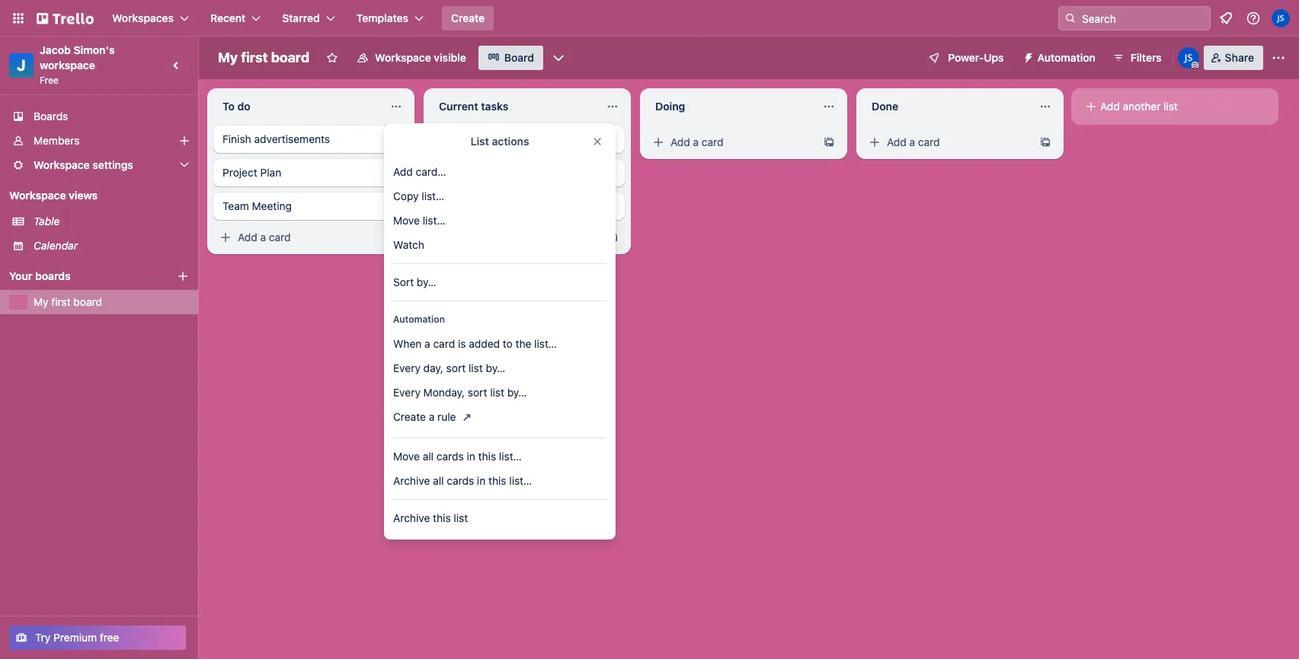 Task type: locate. For each thing, give the bounding box(es) containing it.
1 horizontal spatial first
[[241, 50, 268, 66]]

2 horizontal spatial add a card link
[[863, 132, 1033, 153]]

plan for finish advertisements 'link' corresponding to to do text box
[[260, 166, 281, 179]]

add a card link
[[646, 132, 817, 153], [863, 132, 1033, 153], [213, 227, 384, 248]]

create from template… image
[[1040, 136, 1052, 149], [390, 232, 402, 244]]

copy list…
[[393, 190, 444, 203]]

sort for monday,
[[468, 386, 487, 399]]

my down your boards
[[34, 296, 48, 309]]

cards for archive
[[447, 475, 474, 488]]

0 horizontal spatial project plan link
[[213, 159, 408, 187]]

day,
[[423, 362, 443, 375]]

list… down move all cards in this list… link
[[509, 475, 532, 488]]

add another list link
[[1078, 95, 1273, 119]]

advertisements down current tasks text box
[[471, 133, 546, 146]]

1 horizontal spatial create from template… image
[[1040, 136, 1052, 149]]

my first board down recent "dropdown button"
[[218, 50, 310, 66]]

list
[[1164, 100, 1178, 113], [469, 362, 483, 375], [490, 386, 504, 399], [454, 512, 468, 525]]

show menu image
[[1271, 50, 1286, 66]]

0 vertical spatial by…
[[417, 276, 436, 289]]

automation up when
[[393, 314, 445, 325]]

1 project plan link from the left
[[213, 159, 408, 187]]

finish advertisements link
[[213, 126, 408, 153], [430, 126, 625, 153]]

2 horizontal spatial add a card
[[887, 136, 940, 149]]

my down recent
[[218, 50, 238, 66]]

workspace down templates popup button on the top of page
[[375, 51, 431, 64]]

project for to do text box's project plan link
[[223, 166, 257, 179]]

1 horizontal spatial board
[[271, 50, 310, 66]]

j link
[[9, 53, 34, 78]]

0 vertical spatial sort
[[446, 362, 466, 375]]

0 horizontal spatial my first board
[[34, 296, 102, 309]]

archive up archive this list
[[393, 475, 430, 488]]

every up 'create a rule'
[[393, 386, 421, 399]]

copy list… link
[[384, 184, 616, 209]]

free
[[100, 632, 119, 645]]

1 vertical spatial this
[[489, 475, 506, 488]]

1 meeting from the left
[[252, 200, 292, 213]]

To do text field
[[213, 95, 381, 119]]

2 vertical spatial workspace
[[9, 189, 66, 202]]

add a card
[[671, 136, 724, 149], [887, 136, 940, 149], [238, 231, 291, 244]]

1 vertical spatial my first board
[[34, 296, 102, 309]]

0 horizontal spatial my
[[34, 296, 48, 309]]

2 finish advertisements from the left
[[439, 133, 546, 146]]

1 horizontal spatial create from template… image
[[823, 136, 835, 149]]

1 horizontal spatial plan
[[477, 166, 498, 179]]

0 horizontal spatial sm image
[[218, 230, 233, 245]]

templates
[[356, 11, 409, 24]]

list…
[[422, 190, 444, 203], [423, 214, 446, 227], [534, 338, 557, 351], [499, 450, 522, 463], [509, 475, 532, 488]]

board down your boards with 1 items element
[[73, 296, 102, 309]]

finish advertisements link down to do text box
[[213, 126, 408, 153]]

0 horizontal spatial finish advertisements link
[[213, 126, 408, 153]]

0 vertical spatial my first board
[[218, 50, 310, 66]]

workspace
[[375, 51, 431, 64], [34, 159, 90, 171], [9, 189, 66, 202]]

this inside archive this list link
[[433, 512, 451, 525]]

1 every from the top
[[393, 362, 421, 375]]

list… right the
[[534, 338, 557, 351]]

archive all cards in this list…
[[393, 475, 532, 488]]

1 horizontal spatial add a card
[[671, 136, 724, 149]]

finish
[[223, 133, 251, 146], [439, 133, 468, 146]]

first inside text field
[[241, 50, 268, 66]]

1 team from the left
[[223, 200, 249, 213]]

team
[[223, 200, 249, 213], [439, 200, 466, 213]]

in down move all cards in this list… link
[[477, 475, 486, 488]]

0 horizontal spatial create
[[393, 411, 426, 424]]

team for to do text box
[[223, 200, 249, 213]]

by… down when a card is added to the list… link
[[486, 362, 505, 375]]

all down move all cards in this list…
[[433, 475, 444, 488]]

1 horizontal spatial by…
[[486, 362, 505, 375]]

finish advertisements up add card… link
[[439, 133, 546, 146]]

1 vertical spatial sm image
[[218, 230, 233, 245]]

first down 'boards'
[[51, 296, 71, 309]]

1 vertical spatial create
[[393, 411, 426, 424]]

1 horizontal spatial in
[[477, 475, 486, 488]]

1 vertical spatial archive
[[393, 512, 430, 525]]

0 horizontal spatial meeting
[[252, 200, 292, 213]]

1 project from the left
[[223, 166, 257, 179]]

2 every from the top
[[393, 386, 421, 399]]

cards up archive all cards in this list…
[[437, 450, 464, 463]]

1 horizontal spatial sort
[[468, 386, 487, 399]]

table
[[34, 215, 60, 228]]

boards
[[34, 110, 68, 123]]

0 horizontal spatial by…
[[417, 276, 436, 289]]

team meeting for current tasks text box's team meeting link
[[439, 200, 508, 213]]

watch link
[[384, 233, 616, 258]]

my first board
[[218, 50, 310, 66], [34, 296, 102, 309]]

0 vertical spatial all
[[423, 450, 434, 463]]

sort inside 'every monday, sort list by…' "link"
[[468, 386, 487, 399]]

0 horizontal spatial team meeting link
[[213, 193, 408, 220]]

all for archive
[[433, 475, 444, 488]]

move
[[393, 214, 420, 227], [393, 450, 420, 463]]

0 vertical spatial every
[[393, 362, 421, 375]]

archive for archive this list
[[393, 512, 430, 525]]

2 project plan from the left
[[439, 166, 498, 179]]

1 vertical spatial every
[[393, 386, 421, 399]]

1 team meeting from the left
[[223, 200, 292, 213]]

1 vertical spatial move
[[393, 450, 420, 463]]

workspace navigation collapse icon image
[[166, 55, 187, 76]]

workspace for workspace visible
[[375, 51, 431, 64]]

in
[[467, 450, 475, 463], [477, 475, 486, 488]]

0 horizontal spatial board
[[73, 296, 102, 309]]

1 horizontal spatial project plan
[[439, 166, 498, 179]]

create up visible on the left top of the page
[[451, 11, 485, 24]]

advertisements down to do text box
[[254, 133, 330, 146]]

plan up copy list… link
[[477, 166, 498, 179]]

1 horizontal spatial my first board
[[218, 50, 310, 66]]

this inside archive all cards in this list… link
[[489, 475, 506, 488]]

first down recent "dropdown button"
[[241, 50, 268, 66]]

project plan link down actions
[[430, 159, 625, 187]]

finish advertisements link for to do text box
[[213, 126, 408, 153]]

1 advertisements from the left
[[254, 133, 330, 146]]

0 horizontal spatial plan
[[260, 166, 281, 179]]

jacob simon (jacobsimon16) image right open information menu image
[[1272, 9, 1290, 27]]

2 project plan link from the left
[[430, 159, 625, 187]]

2 finish from the left
[[439, 133, 468, 146]]

create
[[451, 11, 485, 24], [393, 411, 426, 424]]

workspace down members
[[34, 159, 90, 171]]

this down move all cards in this list… link
[[489, 475, 506, 488]]

finish left list
[[439, 133, 468, 146]]

by… down every day, sort list by… 'link'
[[507, 386, 527, 399]]

1 horizontal spatial jacob simon (jacobsimon16) image
[[1272, 9, 1290, 27]]

this
[[478, 450, 496, 463], [489, 475, 506, 488], [433, 512, 451, 525]]

0 horizontal spatial finish advertisements
[[223, 133, 330, 146]]

a for sm image in the the add a card link
[[910, 136, 915, 149]]

by… for monday,
[[507, 386, 527, 399]]

by… inside 'link'
[[486, 362, 505, 375]]

sort
[[446, 362, 466, 375], [468, 386, 487, 399]]

copy
[[393, 190, 419, 203]]

list down when a card is added to the list…
[[469, 362, 483, 375]]

to
[[503, 338, 513, 351]]

a
[[693, 136, 699, 149], [910, 136, 915, 149], [260, 231, 266, 244], [425, 338, 430, 351], [429, 411, 435, 424]]

1 horizontal spatial team meeting
[[439, 200, 508, 213]]

workspace inside button
[[375, 51, 431, 64]]

a for sm icon associated with the add a card link for doing text field
[[693, 136, 699, 149]]

my first board inside text field
[[218, 50, 310, 66]]

sort inside every day, sort list by… 'link'
[[446, 362, 466, 375]]

team for current tasks text box
[[439, 200, 466, 213]]

finish for current tasks text box
[[439, 133, 468, 146]]

create from template… image for left the add a card link
[[390, 232, 402, 244]]

settings
[[92, 159, 133, 171]]

sm image for left the add a card link
[[218, 230, 233, 245]]

1 archive from the top
[[393, 475, 430, 488]]

archive all cards in this list… link
[[384, 469, 616, 494]]

every monday, sort list by… link
[[384, 381, 616, 405]]

filters
[[1131, 51, 1162, 64]]

2 vertical spatial by…
[[507, 386, 527, 399]]

this member is an admin of this board. image
[[1192, 62, 1199, 69]]

1 vertical spatial cards
[[447, 475, 474, 488]]

plan
[[260, 166, 281, 179], [477, 166, 498, 179]]

project plan
[[223, 166, 281, 179], [439, 166, 498, 179]]

1 horizontal spatial project plan link
[[430, 159, 625, 187]]

actions
[[492, 135, 529, 148]]

1 vertical spatial board
[[73, 296, 102, 309]]

1 project plan from the left
[[223, 166, 281, 179]]

1 horizontal spatial advertisements
[[471, 133, 546, 146]]

add a card link for done text box
[[863, 132, 1033, 153]]

workspace inside popup button
[[34, 159, 90, 171]]

1 horizontal spatial team meeting link
[[430, 193, 625, 220]]

board inside text field
[[271, 50, 310, 66]]

1 horizontal spatial team
[[439, 200, 466, 213]]

team meeting
[[223, 200, 292, 213], [439, 200, 508, 213]]

jacob simon (jacobsimon16) image right 'filters'
[[1178, 47, 1199, 69]]

1 vertical spatial my
[[34, 296, 48, 309]]

0 vertical spatial create
[[451, 11, 485, 24]]

sort down every day, sort list by… 'link'
[[468, 386, 487, 399]]

add
[[1100, 100, 1120, 113], [671, 136, 690, 149], [887, 136, 907, 149], [393, 165, 413, 178], [238, 231, 257, 244]]

cards
[[437, 450, 464, 463], [447, 475, 474, 488]]

this up archive all cards in this list… link
[[478, 450, 496, 463]]

move for move list…
[[393, 214, 420, 227]]

0 vertical spatial jacob simon (jacobsimon16) image
[[1272, 9, 1290, 27]]

workspace settings button
[[0, 153, 198, 178]]

plan down to do text box
[[260, 166, 281, 179]]

team meeting link
[[213, 193, 408, 220], [430, 193, 625, 220]]

2 project from the left
[[439, 166, 474, 179]]

workspace
[[40, 59, 95, 72]]

table link
[[34, 214, 189, 229]]

1 vertical spatial jacob simon (jacobsimon16) image
[[1178, 47, 1199, 69]]

this for move all cards in this list…
[[478, 450, 496, 463]]

card
[[702, 136, 724, 149], [918, 136, 940, 149], [269, 231, 291, 244], [433, 338, 455, 351]]

every for every day, sort list by…
[[393, 362, 421, 375]]

2 team meeting link from the left
[[430, 193, 625, 220]]

0 vertical spatial workspace
[[375, 51, 431, 64]]

0 vertical spatial create from template… image
[[823, 136, 835, 149]]

finish advertisements down to do text box
[[223, 133, 330, 146]]

0 vertical spatial move
[[393, 214, 420, 227]]

open information menu image
[[1246, 11, 1261, 26]]

1 horizontal spatial finish advertisements
[[439, 133, 546, 146]]

automation
[[1038, 51, 1096, 64], [393, 314, 445, 325]]

Current tasks text field
[[430, 95, 598, 119]]

create from template… image
[[823, 136, 835, 149], [607, 232, 619, 244]]

cards down move all cards in this list…
[[447, 475, 474, 488]]

1 vertical spatial create from template… image
[[390, 232, 402, 244]]

1 vertical spatial all
[[433, 475, 444, 488]]

0 vertical spatial create from template… image
[[1040, 136, 1052, 149]]

when
[[393, 338, 422, 351]]

automation down search image
[[1038, 51, 1096, 64]]

this down archive all cards in this list…
[[433, 512, 451, 525]]

advertisements
[[254, 133, 330, 146], [471, 133, 546, 146]]

1 horizontal spatial automation
[[1038, 51, 1096, 64]]

workspace visible button
[[348, 46, 475, 70]]

0 vertical spatial in
[[467, 450, 475, 463]]

0 horizontal spatial in
[[467, 450, 475, 463]]

meeting
[[252, 200, 292, 213], [468, 200, 508, 213]]

list down every day, sort list by… 'link'
[[490, 386, 504, 399]]

jacob simon (jacobsimon16) image
[[1272, 9, 1290, 27], [1178, 47, 1199, 69]]

sm image inside the add a card link
[[867, 135, 883, 150]]

list right another
[[1164, 100, 1178, 113]]

1 horizontal spatial sm image
[[651, 135, 666, 150]]

2 move from the top
[[393, 450, 420, 463]]

sm image
[[651, 135, 666, 150], [218, 230, 233, 245]]

visible
[[434, 51, 466, 64]]

2 advertisements from the left
[[471, 133, 546, 146]]

0 vertical spatial automation
[[1038, 51, 1096, 64]]

this for archive all cards in this list…
[[489, 475, 506, 488]]

create left rule
[[393, 411, 426, 424]]

cards for move
[[437, 450, 464, 463]]

members
[[34, 134, 80, 147]]

0 horizontal spatial team
[[223, 200, 249, 213]]

every
[[393, 362, 421, 375], [393, 386, 421, 399]]

1 vertical spatial workspace
[[34, 159, 90, 171]]

create a rule
[[393, 411, 456, 424]]

by…
[[417, 276, 436, 289], [486, 362, 505, 375], [507, 386, 527, 399]]

is
[[458, 338, 466, 351]]

0 horizontal spatial create from template… image
[[390, 232, 402, 244]]

1 move from the top
[[393, 214, 420, 227]]

1 horizontal spatial meeting
[[468, 200, 508, 213]]

1 vertical spatial sort
[[468, 386, 487, 399]]

finish advertisements link down current tasks text box
[[430, 126, 625, 153]]

finish advertisements
[[223, 133, 330, 146], [439, 133, 546, 146]]

every down when
[[393, 362, 421, 375]]

1 finish from the left
[[223, 133, 251, 146]]

project plan for current tasks text box
[[439, 166, 498, 179]]

0 horizontal spatial create from template… image
[[607, 232, 619, 244]]

team meeting link for current tasks text box
[[430, 193, 625, 220]]

1 finish advertisements from the left
[[223, 133, 330, 146]]

this inside move all cards in this list… link
[[478, 450, 496, 463]]

move list… link
[[384, 209, 616, 233]]

board down starred
[[271, 50, 310, 66]]

1 horizontal spatial finish advertisements link
[[430, 126, 625, 153]]

my inside text field
[[218, 50, 238, 66]]

by… right sort
[[417, 276, 436, 289]]

monday,
[[423, 386, 465, 399]]

0 vertical spatial archive
[[393, 475, 430, 488]]

add a card link for doing text field
[[646, 132, 817, 153]]

0 horizontal spatial project plan
[[223, 166, 281, 179]]

move down 'create a rule'
[[393, 450, 420, 463]]

2 plan from the left
[[477, 166, 498, 179]]

all
[[423, 450, 434, 463], [433, 475, 444, 488]]

move down the copy
[[393, 214, 420, 227]]

j
[[17, 56, 26, 74]]

0 vertical spatial board
[[271, 50, 310, 66]]

0 vertical spatial this
[[478, 450, 496, 463]]

starred button
[[273, 6, 344, 30]]

1 horizontal spatial project
[[439, 166, 474, 179]]

sm image
[[1016, 46, 1038, 67], [1084, 99, 1099, 114], [867, 135, 883, 150], [434, 230, 450, 245]]

0 horizontal spatial sort
[[446, 362, 466, 375]]

try premium free button
[[9, 626, 186, 651]]

every inside "link"
[[393, 386, 421, 399]]

in up archive all cards in this list…
[[467, 450, 475, 463]]

add a card for done text box
[[887, 136, 940, 149]]

2 team from the left
[[439, 200, 466, 213]]

1 finish advertisements link from the left
[[213, 126, 408, 153]]

jacob
[[40, 43, 71, 56]]

2 finish advertisements link from the left
[[430, 126, 625, 153]]

2 horizontal spatial by…
[[507, 386, 527, 399]]

project plan link down to do text box
[[213, 159, 408, 187]]

2 team meeting from the left
[[439, 200, 508, 213]]

2 meeting from the left
[[468, 200, 508, 213]]

my first board down your boards with 1 items element
[[34, 296, 102, 309]]

1 vertical spatial in
[[477, 475, 486, 488]]

1 horizontal spatial finish
[[439, 133, 468, 146]]

1 plan from the left
[[260, 166, 281, 179]]

move all cards in this list… link
[[384, 445, 616, 469]]

1 team meeting link from the left
[[213, 193, 408, 220]]

1 vertical spatial first
[[51, 296, 71, 309]]

2 archive from the top
[[393, 512, 430, 525]]

0 vertical spatial sm image
[[651, 135, 666, 150]]

archive down archive all cards in this list…
[[393, 512, 430, 525]]

create for create
[[451, 11, 485, 24]]

every inside 'link'
[[393, 362, 421, 375]]

workspace up table
[[9, 189, 66, 202]]

archive
[[393, 475, 430, 488], [393, 512, 430, 525]]

0 horizontal spatial team meeting
[[223, 200, 292, 213]]

sm image inside add another list link
[[1084, 99, 1099, 114]]

finish down to do text box
[[223, 133, 251, 146]]

0 vertical spatial cards
[[437, 450, 464, 463]]

jacob simon's workspace free
[[40, 43, 118, 86]]

project plan link
[[213, 159, 408, 187], [430, 159, 625, 187]]

0 vertical spatial first
[[241, 50, 268, 66]]

by… inside "link"
[[507, 386, 527, 399]]

1 horizontal spatial create
[[451, 11, 485, 24]]

1 horizontal spatial my
[[218, 50, 238, 66]]

0 horizontal spatial finish
[[223, 133, 251, 146]]

1 horizontal spatial add a card link
[[646, 132, 817, 153]]

my
[[218, 50, 238, 66], [34, 296, 48, 309]]

project plan link for current tasks text box
[[430, 159, 625, 187]]

1 vertical spatial by…
[[486, 362, 505, 375]]

0 vertical spatial my
[[218, 50, 238, 66]]

add another list
[[1100, 100, 1178, 113]]

sort right day,
[[446, 362, 466, 375]]

project plan link for to do text box
[[213, 159, 408, 187]]

0 horizontal spatial project
[[223, 166, 257, 179]]

1 vertical spatial automation
[[393, 314, 445, 325]]

create inside button
[[451, 11, 485, 24]]

2 vertical spatial this
[[433, 512, 451, 525]]

all down 'create a rule'
[[423, 450, 434, 463]]

0 horizontal spatial first
[[51, 296, 71, 309]]

power-ups
[[948, 51, 1004, 64]]

0 horizontal spatial advertisements
[[254, 133, 330, 146]]



Task type: vqa. For each thing, say whether or not it's contained in the screenshot.
board icon
no



Task type: describe. For each thing, give the bounding box(es) containing it.
finish advertisements link for current tasks text box
[[430, 126, 625, 153]]

archive this list
[[393, 512, 468, 525]]

primary element
[[0, 0, 1299, 37]]

list actions
[[471, 135, 529, 148]]

add card… link
[[384, 160, 616, 184]]

Done text field
[[863, 95, 1030, 119]]

by… for day,
[[486, 362, 505, 375]]

create button
[[442, 6, 494, 30]]

add a card for doing text field
[[671, 136, 724, 149]]

a for left the add a card link's sm icon
[[260, 231, 266, 244]]

in for archive all cards in this list…
[[477, 475, 486, 488]]

another
[[1123, 100, 1161, 113]]

board link
[[478, 46, 543, 70]]

Search field
[[1077, 7, 1210, 30]]

workspace settings
[[34, 159, 133, 171]]

Board name text field
[[210, 46, 317, 70]]

the
[[516, 338, 532, 351]]

recent button
[[201, 6, 270, 30]]

workspaces
[[112, 11, 174, 24]]

share button
[[1204, 46, 1264, 70]]

add for the add a card link for doing text field
[[671, 136, 690, 149]]

0 horizontal spatial add a card link
[[213, 227, 384, 248]]

0 horizontal spatial add a card
[[238, 231, 291, 244]]

views
[[69, 189, 98, 202]]

project plan for to do text box
[[223, 166, 281, 179]]

advertisements for current tasks text box
[[471, 133, 546, 146]]

finish advertisements for finish advertisements 'link' corresponding to to do text box
[[223, 133, 330, 146]]

power-
[[948, 51, 984, 64]]

boards link
[[0, 104, 198, 129]]

jacob simon (jacobsimon16) image inside primary element
[[1272, 9, 1290, 27]]

in for move all cards in this list…
[[467, 450, 475, 463]]

jacob simon's workspace link
[[40, 43, 118, 72]]

card for the add a card link for doing text field
[[702, 136, 724, 149]]

templates button
[[347, 6, 433, 30]]

recent
[[210, 11, 246, 24]]

team meeting link for to do text box
[[213, 193, 408, 220]]

customize views image
[[551, 50, 566, 66]]

calendar
[[34, 239, 78, 252]]

card for the add a card link corresponding to done text box
[[918, 136, 940, 149]]

watch
[[393, 239, 424, 251]]

archive this list link
[[384, 507, 616, 531]]

boards
[[35, 270, 71, 283]]

calendar link
[[34, 239, 189, 254]]

create a rule link
[[384, 405, 616, 432]]

meeting for current tasks text box's team meeting link
[[468, 200, 508, 213]]

star or unstar board image
[[326, 52, 338, 64]]

starred
[[282, 11, 320, 24]]

every for every monday, sort list by…
[[393, 386, 421, 399]]

your
[[9, 270, 32, 283]]

0 horizontal spatial automation
[[393, 314, 445, 325]]

sm image for the add a card link for doing text field
[[651, 135, 666, 150]]

every day, sort list by…
[[393, 362, 505, 375]]

back to home image
[[37, 6, 94, 30]]

workspace views
[[9, 189, 98, 202]]

power-ups button
[[918, 46, 1013, 70]]

every monday, sort list by…
[[393, 386, 527, 399]]

Doing text field
[[646, 95, 814, 119]]

your boards
[[9, 270, 71, 283]]

list
[[471, 135, 489, 148]]

when a card is added to the list…
[[393, 338, 557, 351]]

workspace for workspace settings
[[34, 159, 90, 171]]

premium
[[53, 632, 97, 645]]

simon's
[[73, 43, 115, 56]]

board
[[504, 51, 534, 64]]

1 vertical spatial create from template… image
[[607, 232, 619, 244]]

finish advertisements for finish advertisements 'link' related to current tasks text box
[[439, 133, 546, 146]]

archive for archive all cards in this list…
[[393, 475, 430, 488]]

move list…
[[393, 214, 446, 227]]

rule
[[438, 411, 456, 424]]

0 horizontal spatial jacob simon (jacobsimon16) image
[[1178, 47, 1199, 69]]

meeting for team meeting link associated with to do text box
[[252, 200, 292, 213]]

list… down copy list…
[[423, 214, 446, 227]]

add board image
[[177, 271, 189, 283]]

list inside 'link'
[[469, 362, 483, 375]]

sort for day,
[[446, 362, 466, 375]]

add card…
[[393, 165, 446, 178]]

filters button
[[1108, 46, 1167, 70]]

sort
[[393, 276, 414, 289]]

automation inside button
[[1038, 51, 1096, 64]]

when a card is added to the list… link
[[384, 332, 616, 357]]

team meeting for team meeting link associated with to do text box
[[223, 200, 292, 213]]

card…
[[416, 165, 446, 178]]

added
[[469, 338, 500, 351]]

create for create a rule
[[393, 411, 426, 424]]

advertisements for to do text box
[[254, 133, 330, 146]]

project for project plan link corresponding to current tasks text box
[[439, 166, 474, 179]]

members link
[[0, 129, 198, 153]]

my first board link
[[34, 295, 189, 310]]

list… up archive all cards in this list… link
[[499, 450, 522, 463]]

sort by… link
[[384, 271, 616, 295]]

plan for finish advertisements 'link' related to current tasks text box
[[477, 166, 498, 179]]

try
[[35, 632, 51, 645]]

finish for to do text box
[[223, 133, 251, 146]]

create from template… image for the add a card link corresponding to done text box
[[1040, 136, 1052, 149]]

search image
[[1065, 12, 1077, 24]]

0 notifications image
[[1217, 9, 1235, 27]]

share
[[1225, 51, 1254, 64]]

sm image inside automation button
[[1016, 46, 1038, 67]]

ups
[[984, 51, 1004, 64]]

add for the add a card link corresponding to done text box
[[887, 136, 907, 149]]

workspaces button
[[103, 6, 198, 30]]

workspace for workspace views
[[9, 189, 66, 202]]

card for left the add a card link
[[269, 231, 291, 244]]

list inside "link"
[[490, 386, 504, 399]]

free
[[40, 75, 59, 86]]

try premium free
[[35, 632, 119, 645]]

move all cards in this list…
[[393, 450, 522, 463]]

every day, sort list by… link
[[384, 357, 616, 381]]

move for move all cards in this list…
[[393, 450, 420, 463]]

your boards with 1 items element
[[9, 268, 154, 286]]

all for move
[[423, 450, 434, 463]]

add for left the add a card link
[[238, 231, 257, 244]]

list… down card…
[[422, 190, 444, 203]]

list down archive all cards in this list…
[[454, 512, 468, 525]]

automation button
[[1016, 46, 1105, 70]]

sort by…
[[393, 276, 436, 289]]

workspace visible
[[375, 51, 466, 64]]



